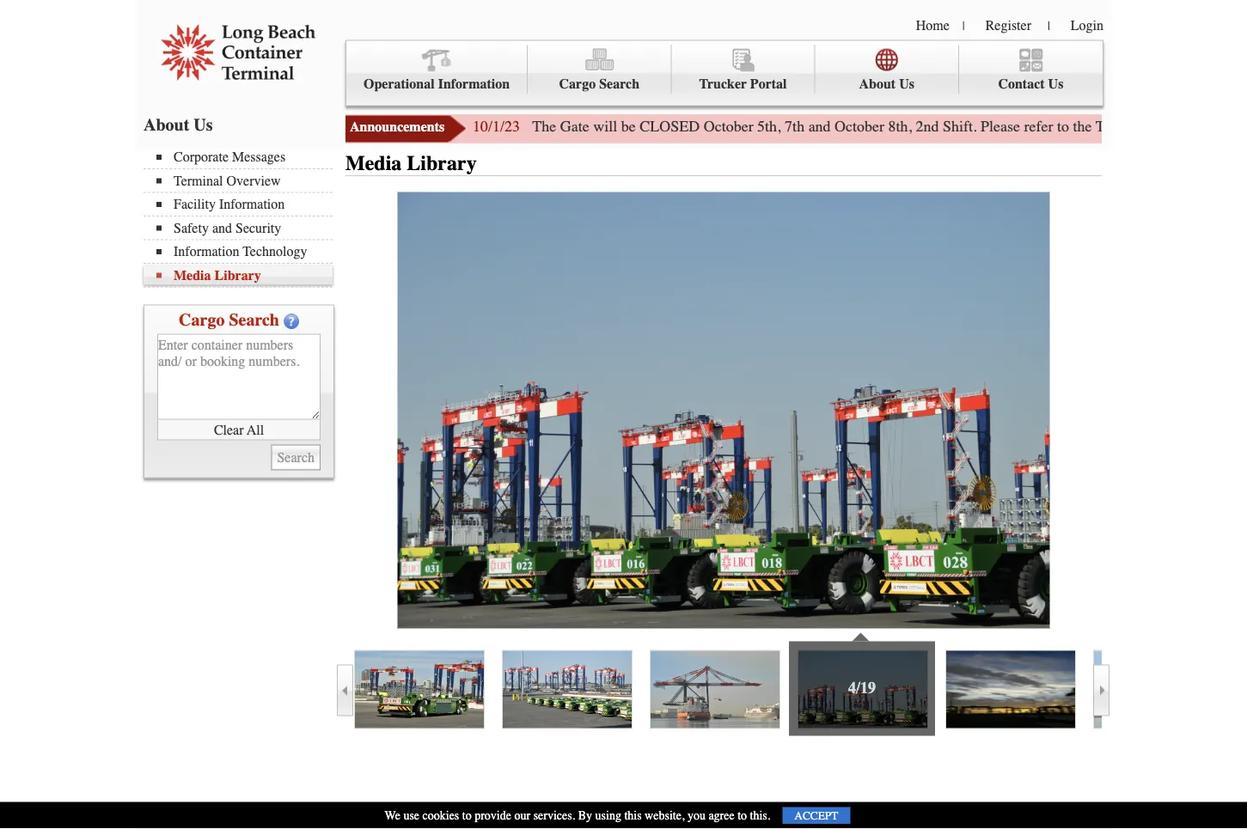 Task type: describe. For each thing, give the bounding box(es) containing it.
1 vertical spatial about us
[[144, 115, 213, 135]]

will
[[593, 118, 617, 135]]

search inside menu bar
[[599, 76, 640, 92]]

us for "about us" link
[[899, 76, 915, 92]]

our
[[515, 809, 531, 823]]

services.
[[534, 809, 575, 823]]

clear all
[[214, 422, 264, 438]]

contact us
[[999, 76, 1064, 92]]

using
[[595, 809, 622, 823]]

0 horizontal spatial to
[[462, 809, 472, 823]]

menu bar containing operational information
[[346, 40, 1104, 106]]

about us inside menu bar
[[859, 76, 915, 92]]

safety
[[174, 220, 209, 236]]

1 vertical spatial cargo search
[[179, 310, 279, 330]]

1 horizontal spatial to
[[738, 809, 747, 823]]

contact us link
[[959, 45, 1103, 94]]

menu bar containing corporate messages
[[144, 147, 341, 288]]

the
[[1074, 118, 1092, 135]]

register link
[[986, 17, 1032, 33]]

corporate messages link
[[156, 149, 333, 165]]

we use cookies to provide our services. by using this website, you agree to this.
[[385, 809, 771, 823]]

operational information
[[364, 76, 510, 92]]

1 october from the left
[[704, 118, 754, 135]]

overview
[[227, 173, 281, 189]]

cargo inside menu bar
[[559, 76, 596, 92]]

trucker portal link
[[672, 45, 816, 94]]

register
[[986, 17, 1032, 33]]

2 | from the left
[[1048, 19, 1050, 33]]

operational
[[364, 76, 435, 92]]

0 horizontal spatial search
[[229, 310, 279, 330]]

clear
[[214, 422, 244, 438]]

accept
[[795, 810, 839, 823]]

2 october from the left
[[835, 118, 885, 135]]

cargo search link
[[528, 45, 672, 94]]

10/1/23
[[473, 118, 520, 135]]

4/19
[[849, 680, 876, 698]]

0 horizontal spatial us
[[194, 115, 213, 135]]

shift.
[[943, 118, 977, 135]]

1 | from the left
[[963, 19, 965, 33]]

5th,
[[758, 118, 781, 135]]

home link
[[916, 17, 950, 33]]

this.
[[750, 809, 771, 823]]

about inside menu bar
[[859, 76, 896, 92]]

10/1/23 the gate will be closed october 5th, 7th and october 8th, 2nd shift. please refer to the truck gate hours web p
[[473, 118, 1248, 135]]

corporate
[[174, 149, 229, 165]]

agree
[[709, 809, 735, 823]]

security
[[236, 220, 281, 236]]

1 gate from the left
[[560, 118, 590, 135]]

provide
[[475, 809, 512, 823]]



Task type: locate. For each thing, give the bounding box(es) containing it.
announcements
[[350, 119, 445, 135]]

search up be
[[599, 76, 640, 92]]

corporate messages terminal overview facility information safety and security information technology media library
[[174, 149, 307, 283]]

1 horizontal spatial |
[[1048, 19, 1050, 33]]

1 vertical spatial search
[[229, 310, 279, 330]]

about
[[859, 76, 896, 92], [144, 115, 189, 135]]

to left provide
[[462, 809, 472, 823]]

0 horizontal spatial october
[[704, 118, 754, 135]]

us up corporate
[[194, 115, 213, 135]]

0 horizontal spatial menu bar
[[144, 147, 341, 288]]

1 horizontal spatial gate
[[1136, 118, 1166, 135]]

about us up 8th,
[[859, 76, 915, 92]]

media down safety
[[174, 267, 211, 283]]

cargo search down media library "link"
[[179, 310, 279, 330]]

1 horizontal spatial about
[[859, 76, 896, 92]]

1 vertical spatial information
[[219, 196, 285, 212]]

0 horizontal spatial gate
[[560, 118, 590, 135]]

1 horizontal spatial cargo search
[[559, 76, 640, 92]]

1 horizontal spatial and
[[809, 118, 831, 135]]

safety and security link
[[156, 220, 333, 236]]

Enter container numbers and/ or booking numbers.  text field
[[157, 334, 321, 420]]

2 horizontal spatial us
[[1049, 76, 1064, 92]]

p
[[1241, 118, 1248, 135]]

about us link
[[816, 45, 959, 94]]

about us up corporate
[[144, 115, 213, 135]]

and
[[809, 118, 831, 135], [212, 220, 232, 236]]

login
[[1071, 17, 1104, 33]]

1 horizontal spatial october
[[835, 118, 885, 135]]

0 vertical spatial cargo
[[559, 76, 596, 92]]

media down announcements
[[346, 152, 402, 175]]

login link
[[1071, 17, 1104, 33]]

cookies
[[423, 809, 459, 823]]

0 vertical spatial search
[[599, 76, 640, 92]]

and inside corporate messages terminal overview facility information safety and security information technology media library
[[212, 220, 232, 236]]

home
[[916, 17, 950, 33]]

1 horizontal spatial media
[[346, 152, 402, 175]]

contact
[[999, 76, 1045, 92]]

you
[[688, 809, 706, 823]]

gate
[[560, 118, 590, 135], [1136, 118, 1166, 135]]

1 horizontal spatial menu bar
[[346, 40, 1104, 106]]

portal
[[750, 76, 787, 92]]

october
[[704, 118, 754, 135], [835, 118, 885, 135]]

information up 10/1/23 on the top of page
[[438, 76, 510, 92]]

1 horizontal spatial cargo
[[559, 76, 596, 92]]

us up 8th,
[[899, 76, 915, 92]]

to left the
[[1058, 118, 1070, 135]]

0 horizontal spatial about us
[[144, 115, 213, 135]]

and right safety
[[212, 220, 232, 236]]

trucker
[[699, 76, 747, 92]]

library down announcements
[[407, 152, 477, 175]]

0 vertical spatial media
[[346, 152, 402, 175]]

october left 5th,
[[704, 118, 754, 135]]

0 vertical spatial about
[[859, 76, 896, 92]]

8th,
[[889, 118, 912, 135]]

information
[[438, 76, 510, 92], [219, 196, 285, 212], [174, 244, 239, 260]]

0 horizontal spatial about
[[144, 115, 189, 135]]

None submit
[[271, 445, 321, 471]]

2 horizontal spatial to
[[1058, 118, 1070, 135]]

please
[[981, 118, 1021, 135]]

hours
[[1169, 118, 1207, 135]]

cargo down media library "link"
[[179, 310, 225, 330]]

us right 'contact'
[[1049, 76, 1064, 92]]

closed
[[640, 118, 700, 135]]

about up corporate
[[144, 115, 189, 135]]

terminal overview link
[[156, 173, 333, 189]]

0 vertical spatial library
[[407, 152, 477, 175]]

and right 7th
[[809, 118, 831, 135]]

library down the information technology link
[[215, 267, 261, 283]]

the
[[533, 118, 556, 135]]

to left this.
[[738, 809, 747, 823]]

accept button
[[783, 808, 851, 825]]

website,
[[645, 809, 685, 823]]

all
[[247, 422, 264, 438]]

0 horizontal spatial library
[[215, 267, 261, 283]]

1 vertical spatial media
[[174, 267, 211, 283]]

0 horizontal spatial media
[[174, 267, 211, 283]]

trucker portal
[[699, 76, 787, 92]]

0 horizontal spatial cargo
[[179, 310, 225, 330]]

media
[[346, 152, 402, 175], [174, 267, 211, 283]]

use
[[404, 809, 420, 823]]

library
[[407, 152, 477, 175], [215, 267, 261, 283]]

1 horizontal spatial library
[[407, 152, 477, 175]]

gate right the
[[560, 118, 590, 135]]

we
[[385, 809, 401, 823]]

0 horizontal spatial |
[[963, 19, 965, 33]]

facility information link
[[156, 196, 333, 212]]

0 vertical spatial menu bar
[[346, 40, 1104, 106]]

cargo search
[[559, 76, 640, 92], [179, 310, 279, 330]]

|
[[963, 19, 965, 33], [1048, 19, 1050, 33]]

web
[[1211, 118, 1237, 135]]

technology
[[243, 244, 307, 260]]

this
[[625, 809, 642, 823]]

october left 8th,
[[835, 118, 885, 135]]

clear all button
[[157, 420, 321, 441]]

us
[[899, 76, 915, 92], [1049, 76, 1064, 92], [194, 115, 213, 135]]

truck
[[1096, 118, 1132, 135]]

1 horizontal spatial search
[[599, 76, 640, 92]]

0 horizontal spatial and
[[212, 220, 232, 236]]

cargo up will
[[559, 76, 596, 92]]

to
[[1058, 118, 1070, 135], [462, 809, 472, 823], [738, 809, 747, 823]]

search
[[599, 76, 640, 92], [229, 310, 279, 330]]

library inside corporate messages terminal overview facility information safety and security information technology media library
[[215, 267, 261, 283]]

information down safety
[[174, 244, 239, 260]]

media library
[[346, 152, 477, 175]]

about us
[[859, 76, 915, 92], [144, 115, 213, 135]]

| left login link
[[1048, 19, 1050, 33]]

about up 10/1/23 the gate will be closed october 5th, 7th and october 8th, 2nd shift. please refer to the truck gate hours web p
[[859, 76, 896, 92]]

1 vertical spatial and
[[212, 220, 232, 236]]

us for contact us link
[[1049, 76, 1064, 92]]

refer
[[1025, 118, 1054, 135]]

media library link
[[156, 267, 333, 283]]

operational information link
[[347, 45, 528, 94]]

information technology link
[[156, 244, 333, 260]]

0 horizontal spatial cargo search
[[179, 310, 279, 330]]

1 vertical spatial menu bar
[[144, 147, 341, 288]]

2 vertical spatial information
[[174, 244, 239, 260]]

messages
[[232, 149, 286, 165]]

1 horizontal spatial us
[[899, 76, 915, 92]]

facility
[[174, 196, 216, 212]]

2nd
[[916, 118, 939, 135]]

media inside corporate messages terminal overview facility information safety and security information technology media library
[[174, 267, 211, 283]]

0 vertical spatial cargo search
[[559, 76, 640, 92]]

0 vertical spatial and
[[809, 118, 831, 135]]

search down media library "link"
[[229, 310, 279, 330]]

1 vertical spatial cargo
[[179, 310, 225, 330]]

7th
[[785, 118, 805, 135]]

be
[[621, 118, 636, 135]]

cargo
[[559, 76, 596, 92], [179, 310, 225, 330]]

cargo search up will
[[559, 76, 640, 92]]

1 vertical spatial about
[[144, 115, 189, 135]]

terminal
[[174, 173, 223, 189]]

menu bar
[[346, 40, 1104, 106], [144, 147, 341, 288]]

by
[[578, 809, 592, 823]]

0 vertical spatial information
[[438, 76, 510, 92]]

2 gate from the left
[[1136, 118, 1166, 135]]

1 horizontal spatial about us
[[859, 76, 915, 92]]

| right home
[[963, 19, 965, 33]]

gate right truck
[[1136, 118, 1166, 135]]

1 vertical spatial library
[[215, 267, 261, 283]]

information down overview
[[219, 196, 285, 212]]

0 vertical spatial about us
[[859, 76, 915, 92]]



Task type: vqa. For each thing, say whether or not it's contained in the screenshot.
leftmost the "Us"
yes



